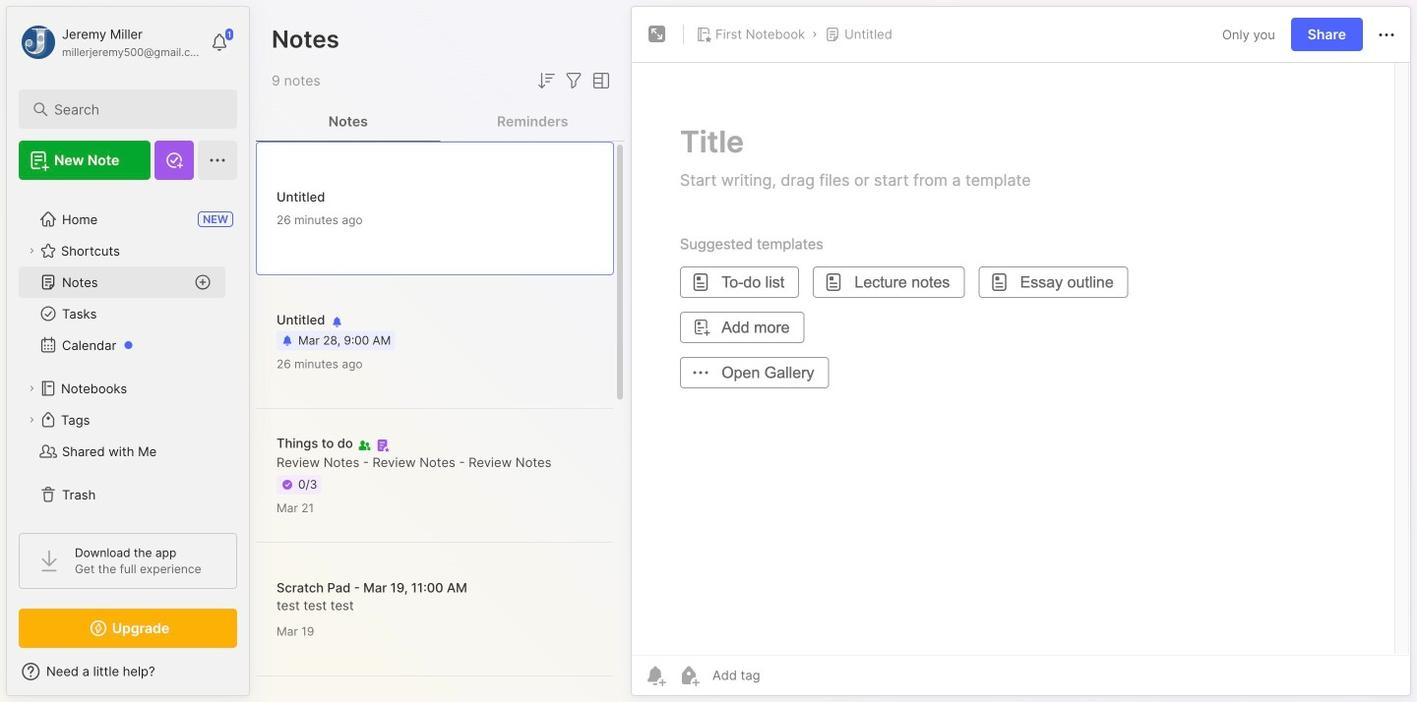 Task type: vqa. For each thing, say whether or not it's contained in the screenshot.
"Add tag" image
yes



Task type: locate. For each thing, give the bounding box(es) containing it.
expand note image
[[646, 23, 669, 46]]

Account field
[[19, 23, 201, 62]]

None search field
[[54, 97, 211, 121]]

View options field
[[586, 69, 613, 93]]

Add tag field
[[711, 667, 858, 685]]

Note Editor text field
[[632, 62, 1410, 655]]

none search field inside main element
[[54, 97, 211, 121]]

note window element
[[631, 6, 1411, 702]]

tab list
[[256, 102, 625, 142]]

tree inside main element
[[7, 192, 249, 523]]

Sort options field
[[534, 69, 558, 93]]

Add filters field
[[562, 69, 586, 93]]

expand tags image
[[26, 414, 37, 426]]

WHAT'S NEW field
[[7, 656, 249, 688]]

click to collapse image
[[249, 666, 263, 690]]

more actions image
[[1375, 23, 1399, 47]]

tree
[[7, 192, 249, 523]]

expand notebooks image
[[26, 383, 37, 395]]

Search text field
[[54, 100, 211, 119]]



Task type: describe. For each thing, give the bounding box(es) containing it.
More actions field
[[1375, 22, 1399, 47]]

main element
[[0, 0, 256, 703]]

add tag image
[[677, 664, 701, 688]]

add a reminder image
[[644, 664, 667, 688]]

add filters image
[[562, 69, 586, 93]]



